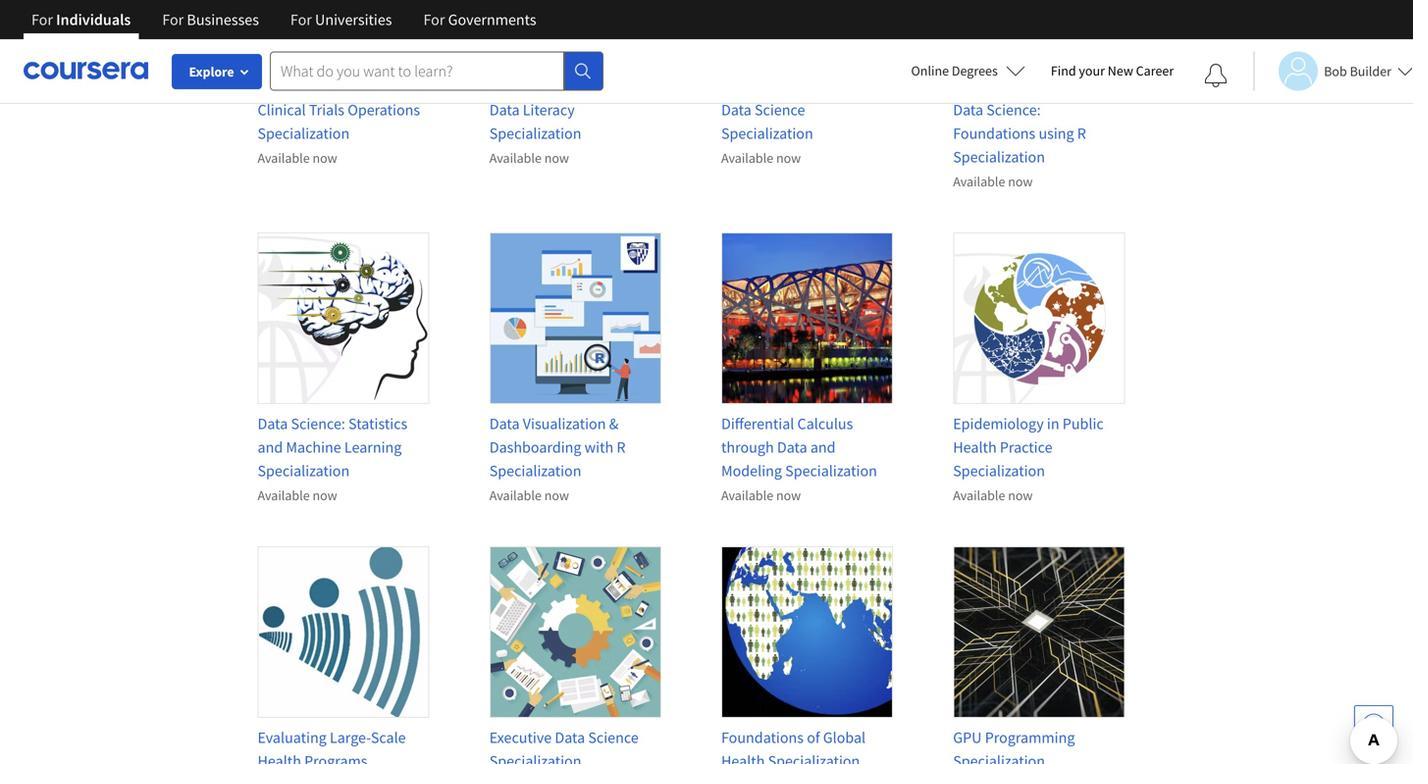 Task type: vqa. For each thing, say whether or not it's contained in the screenshot.
find
yes



Task type: locate. For each thing, give the bounding box(es) containing it.
specialization down calculus
[[785, 461, 877, 481]]

health inside evaluating large-scale health program
[[258, 752, 301, 765]]

0 horizontal spatial foundations
[[721, 728, 804, 748]]

specialization inside data science: foundations using r specialization
[[953, 147, 1045, 167]]

0 horizontal spatial science:
[[291, 414, 345, 434]]

r right with
[[617, 438, 626, 457]]

now down practice
[[1008, 487, 1033, 504]]

specialization down data science image
[[721, 124, 813, 143]]

now for data visualization & dashboarding with r specialization
[[544, 487, 569, 504]]

science: for statistics
[[291, 414, 345, 434]]

specialization down executive
[[489, 752, 581, 765]]

1 vertical spatial r
[[617, 438, 626, 457]]

data down data science image
[[721, 100, 752, 120]]

specialization down clinical
[[258, 124, 350, 143]]

and down calculus
[[810, 438, 836, 457]]

of
[[807, 728, 820, 748]]

1 vertical spatial science
[[588, 728, 639, 748]]

health inside epidemiology in public health practice specialization
[[953, 438, 997, 457]]

data inside the executive data science specialization
[[555, 728, 585, 748]]

data right executive
[[555, 728, 585, 748]]

0 vertical spatial foundations
[[953, 124, 1036, 143]]

1 and from the left
[[258, 438, 283, 457]]

science inside the executive data science specialization
[[588, 728, 639, 748]]

science: inside data science: foundations using r specialization
[[987, 100, 1041, 120]]

and left machine in the bottom left of the page
[[258, 438, 283, 457]]

1 horizontal spatial science:
[[987, 100, 1041, 120]]

data down calculus
[[777, 438, 807, 457]]

epidemiology
[[953, 414, 1044, 434]]

1 for from the left
[[31, 10, 53, 29]]

available now down dashboarding
[[489, 487, 569, 504]]

specialization down literacy
[[489, 124, 581, 143]]

2 and from the left
[[810, 438, 836, 457]]

available for clinical trials operations specialization
[[258, 149, 310, 167]]

0 vertical spatial r
[[1077, 124, 1086, 143]]

specialization
[[258, 124, 350, 143], [489, 124, 581, 143], [721, 124, 813, 143], [953, 147, 1045, 167], [258, 461, 350, 481], [489, 461, 581, 481], [785, 461, 877, 481], [953, 461, 1045, 481], [489, 752, 581, 765], [768, 752, 860, 765], [953, 752, 1045, 765]]

0 vertical spatial science:
[[987, 100, 1041, 120]]

now down data visualization & dashboarding with r specialization
[[544, 487, 569, 504]]

practice
[[1000, 438, 1053, 457]]

data left literacy
[[489, 100, 520, 120]]

available now down machine in the bottom left of the page
[[258, 487, 337, 504]]

available down data science specialization
[[721, 149, 774, 167]]

available
[[258, 149, 310, 167], [489, 149, 542, 167], [721, 149, 774, 167], [953, 173, 1005, 190], [258, 487, 310, 504], [489, 487, 542, 504], [721, 487, 774, 504], [953, 487, 1005, 504]]

public
[[1063, 414, 1104, 434]]

universities
[[315, 10, 392, 29]]

science right executive
[[588, 728, 639, 748]]

for for governments
[[423, 10, 445, 29]]

r inside data science: foundations using r specialization
[[1077, 124, 1086, 143]]

differential calculus through data and modeling image
[[721, 233, 893, 404]]

data literacy specialization
[[489, 100, 581, 143]]

0 horizontal spatial and
[[258, 438, 283, 457]]

1 horizontal spatial r
[[1077, 124, 1086, 143]]

1 horizontal spatial science
[[755, 100, 805, 120]]

science: up machine in the bottom left of the page
[[291, 414, 345, 434]]

available down machine in the bottom left of the page
[[258, 487, 310, 504]]

coursera image
[[24, 55, 148, 87]]

data visualization & dashboarding with r specialization
[[489, 414, 626, 481]]

available now for epidemiology in public health practice specialization
[[953, 487, 1033, 504]]

now down clinical trials operations specialization
[[313, 149, 337, 167]]

for left universities
[[290, 10, 312, 29]]

available now down data science specialization
[[721, 149, 801, 167]]

data
[[489, 100, 520, 120], [721, 100, 752, 120], [953, 100, 983, 120], [258, 414, 288, 434], [489, 414, 520, 434], [777, 438, 807, 457], [555, 728, 585, 748]]

specialization down using
[[953, 147, 1045, 167]]

gpu programming image
[[953, 547, 1125, 718]]

available now down data literacy specialization
[[489, 149, 569, 167]]

foundations of global health specialization link
[[721, 547, 924, 765]]

0 vertical spatial science
[[755, 100, 805, 120]]

0 horizontal spatial health
[[258, 752, 301, 765]]

r right using
[[1077, 124, 1086, 143]]

None search field
[[270, 52, 604, 91]]

data inside data visualization & dashboarding with r specialization
[[489, 414, 520, 434]]

for up what do you want to learn? text box
[[423, 10, 445, 29]]

data inside data science: foundations using r specialization
[[953, 100, 983, 120]]

health for foundations
[[721, 752, 765, 765]]

specialization down practice
[[953, 461, 1045, 481]]

science: up using
[[987, 100, 1041, 120]]

data inside the data science: statistics and machine learning specialization
[[258, 414, 288, 434]]

for individuals
[[31, 10, 131, 29]]

r
[[1077, 124, 1086, 143], [617, 438, 626, 457]]

available now down practice
[[953, 487, 1033, 504]]

available down modeling in the bottom right of the page
[[721, 487, 774, 504]]

available down practice
[[953, 487, 1005, 504]]

career
[[1136, 62, 1174, 79]]

data up dashboarding
[[489, 414, 520, 434]]

specialization down machine in the bottom left of the page
[[258, 461, 350, 481]]

for left businesses on the top left of the page
[[162, 10, 184, 29]]

find your new career
[[1051, 62, 1174, 79]]

specialization inside the foundations of global health specialization
[[768, 752, 860, 765]]

now down data science specialization
[[776, 149, 801, 167]]

2 for from the left
[[162, 10, 184, 29]]

governments
[[448, 10, 536, 29]]

specialization down programming
[[953, 752, 1045, 765]]

through
[[721, 438, 774, 457]]

now down data science: foundations using r specialization
[[1008, 173, 1033, 190]]

data science image
[[721, 0, 893, 90]]

now for data science specialization
[[776, 149, 801, 167]]

for
[[31, 10, 53, 29], [162, 10, 184, 29], [290, 10, 312, 29], [423, 10, 445, 29]]

specialization down of
[[768, 752, 860, 765]]

specialization down dashboarding
[[489, 461, 581, 481]]

find your new career link
[[1041, 59, 1184, 83]]

epidemiology in public health practice image
[[953, 233, 1125, 404]]

large-
[[330, 728, 371, 748]]

available for data visualization & dashboarding with r specialization
[[489, 487, 542, 504]]

4 for from the left
[[423, 10, 445, 29]]

health for epidemiology
[[953, 438, 997, 457]]

specialization inside epidemiology in public health practice specialization
[[953, 461, 1045, 481]]

available down dashboarding
[[489, 487, 542, 504]]

science: for foundations
[[987, 100, 1041, 120]]

differential calculus through data and modeling specialization
[[721, 414, 877, 481]]

foundations
[[953, 124, 1036, 143], [721, 728, 804, 748]]

1 vertical spatial science:
[[291, 414, 345, 434]]

health inside the foundations of global health specialization
[[721, 752, 765, 765]]

now
[[313, 149, 337, 167], [544, 149, 569, 167], [776, 149, 801, 167], [1008, 173, 1033, 190], [313, 487, 337, 504], [544, 487, 569, 504], [776, 487, 801, 504], [1008, 487, 1033, 504]]

science: inside the data science: statistics and machine learning specialization
[[291, 414, 345, 434]]

gpu
[[953, 728, 982, 748]]

3 for from the left
[[290, 10, 312, 29]]

1 horizontal spatial and
[[810, 438, 836, 457]]

data for data literacy specialization
[[489, 100, 520, 120]]

data down online degrees dropdown button
[[953, 100, 983, 120]]

science:
[[987, 100, 1041, 120], [291, 414, 345, 434]]

r inside data visualization & dashboarding with r specialization
[[617, 438, 626, 457]]

data science: foundations using r image
[[953, 0, 1125, 90]]

for governments
[[423, 10, 536, 29]]

data science: statistics and machine learning specialization
[[258, 414, 407, 481]]

help center image
[[1362, 713, 1386, 737]]

dashboarding
[[489, 438, 581, 457]]

now down modeling in the bottom right of the page
[[776, 487, 801, 504]]

foundations of global health image
[[721, 547, 893, 718]]

&
[[609, 414, 619, 434]]

specialization inside clinical trials operations specialization
[[258, 124, 350, 143]]

using
[[1039, 124, 1074, 143]]

available for differential calculus through data and modeling specialization
[[721, 487, 774, 504]]

0 horizontal spatial r
[[617, 438, 626, 457]]

data inside data literacy specialization
[[489, 100, 520, 120]]

data inside data science specialization
[[721, 100, 752, 120]]

available now
[[258, 149, 337, 167], [489, 149, 569, 167], [721, 149, 801, 167], [953, 173, 1033, 190], [258, 487, 337, 504], [489, 487, 569, 504], [721, 487, 801, 504], [953, 487, 1033, 504]]

now for data science: statistics and machine learning specialization
[[313, 487, 337, 504]]

available now down data science: foundations using r specialization
[[953, 173, 1033, 190]]

available for data science: statistics and machine learning specialization
[[258, 487, 310, 504]]

and
[[258, 438, 283, 457], [810, 438, 836, 457]]

explore button
[[172, 54, 262, 89]]

now for data literacy specialization
[[544, 149, 569, 167]]

data science: statistics and machine learning specialization link
[[258, 233, 460, 483]]

available now for data literacy specialization
[[489, 149, 569, 167]]

available now for data science specialization
[[721, 149, 801, 167]]

1 horizontal spatial health
[[721, 752, 765, 765]]

calculus
[[797, 414, 853, 434]]

foundations left using
[[953, 124, 1036, 143]]

science
[[755, 100, 805, 120], [588, 728, 639, 748]]

for left individuals
[[31, 10, 53, 29]]

1 vertical spatial foundations
[[721, 728, 804, 748]]

data up machine in the bottom left of the page
[[258, 414, 288, 434]]

learning
[[344, 438, 402, 457]]

foundations of global health specialization
[[721, 728, 866, 765]]

health
[[953, 438, 997, 457], [258, 752, 301, 765], [721, 752, 765, 765]]

0 horizontal spatial science
[[588, 728, 639, 748]]

available down data literacy specialization
[[489, 149, 542, 167]]

epidemiology in public health practice specialization
[[953, 414, 1104, 481]]

available down data science: foundations using r specialization
[[953, 173, 1005, 190]]

foundations left of
[[721, 728, 804, 748]]

for businesses
[[162, 10, 259, 29]]

available now down clinical
[[258, 149, 337, 167]]

data literacy image
[[489, 0, 661, 90]]

science down data science image
[[755, 100, 805, 120]]

clinical
[[258, 100, 306, 120]]

1 horizontal spatial foundations
[[953, 124, 1036, 143]]

now down data literacy specialization
[[544, 149, 569, 167]]

trials
[[309, 100, 344, 120]]

2 horizontal spatial health
[[953, 438, 997, 457]]

available for data science: foundations using r specialization
[[953, 173, 1005, 190]]

science inside data science specialization
[[755, 100, 805, 120]]

available down clinical
[[258, 149, 310, 167]]

evaluating large-scale health programs image
[[258, 547, 429, 718]]

available now down modeling in the bottom right of the page
[[721, 487, 801, 504]]

online
[[911, 62, 949, 79]]

now down the data science: statistics and machine learning specialization
[[313, 487, 337, 504]]

data for data visualization & dashboarding with r specialization
[[489, 414, 520, 434]]



Task type: describe. For each thing, give the bounding box(es) containing it.
foundations inside data science: foundations using r specialization
[[953, 124, 1036, 143]]

online degrees button
[[896, 49, 1041, 92]]

executive data science specialization
[[489, 728, 639, 765]]

specialization inside the executive data science specialization
[[489, 752, 581, 765]]

businesses
[[187, 10, 259, 29]]

data literacy specialization link
[[489, 0, 692, 145]]

specialization inside the data science: statistics and machine learning specialization
[[258, 461, 350, 481]]

data visualization & dashboarding with r specialization link
[[489, 233, 692, 483]]

now for data science: foundations using r specialization
[[1008, 173, 1033, 190]]

explore
[[189, 63, 234, 80]]

executive data science image
[[489, 547, 661, 718]]

gpu programming specialization
[[953, 728, 1075, 765]]

data science: foundations using r specialization
[[953, 100, 1086, 167]]

specialization inside "gpu programming specialization"
[[953, 752, 1045, 765]]

gpu programming specialization link
[[953, 547, 1156, 765]]

evaluating large-scale health program
[[258, 728, 406, 765]]

your
[[1079, 62, 1105, 79]]

executive data science specialization link
[[489, 547, 692, 765]]

with
[[585, 438, 614, 457]]

visualization
[[523, 414, 606, 434]]

available now for data science: statistics and machine learning specialization
[[258, 487, 337, 504]]

available now for data science: foundations using r specialization
[[953, 173, 1033, 190]]

available for epidemiology in public health practice specialization
[[953, 487, 1005, 504]]

differential calculus through data and modeling specialization link
[[721, 233, 924, 483]]

global
[[823, 728, 866, 748]]

differential
[[721, 414, 794, 434]]

programming
[[985, 728, 1075, 748]]

and inside the data science: statistics and machine learning specialization
[[258, 438, 283, 457]]

data for data science: statistics and machine learning specialization
[[258, 414, 288, 434]]

new
[[1108, 62, 1133, 79]]

builder
[[1350, 62, 1392, 80]]

data science specialization
[[721, 100, 813, 143]]

data science specialization link
[[721, 0, 924, 145]]

specialization inside differential calculus through data and modeling specialization
[[785, 461, 877, 481]]

available for data science specialization
[[721, 149, 774, 167]]

data for data science specialization
[[721, 100, 752, 120]]

data science: foundations using r specialization link
[[953, 0, 1156, 169]]

statistics
[[348, 414, 407, 434]]

bob builder button
[[1253, 52, 1413, 91]]

individuals
[[56, 10, 131, 29]]

What do you want to learn? text field
[[270, 52, 564, 91]]

for for universities
[[290, 10, 312, 29]]

executive
[[489, 728, 552, 748]]

find
[[1051, 62, 1076, 79]]

specialization inside data visualization & dashboarding with r specialization
[[489, 461, 581, 481]]

evaluating large-scale health program link
[[258, 547, 460, 765]]

machine
[[286, 438, 341, 457]]

clinical trials operations specialization
[[258, 100, 420, 143]]

data science: statistics and machine learning image
[[258, 233, 429, 404]]

for universities
[[290, 10, 392, 29]]

bob builder
[[1324, 62, 1392, 80]]

bob
[[1324, 62, 1347, 80]]

now for differential calculus through data and modeling specialization
[[776, 487, 801, 504]]

foundations inside the foundations of global health specialization
[[721, 728, 804, 748]]

and inside differential calculus through data and modeling specialization
[[810, 438, 836, 457]]

available now for data visualization & dashboarding with r specialization
[[489, 487, 569, 504]]

clinical trials operations image
[[258, 0, 429, 90]]

now for epidemiology in public health practice specialization
[[1008, 487, 1033, 504]]

health for evaluating
[[258, 752, 301, 765]]

data inside differential calculus through data and modeling specialization
[[777, 438, 807, 457]]

degrees
[[952, 62, 998, 79]]

data visualization & dashboarding with r image
[[489, 233, 661, 404]]

banner navigation
[[16, 0, 552, 39]]

scale
[[371, 728, 406, 748]]

data for data science: foundations using r specialization
[[953, 100, 983, 120]]

show notifications image
[[1204, 64, 1228, 87]]

clinical trials operations specialization link
[[258, 0, 460, 145]]

evaluating
[[258, 728, 327, 748]]

modeling
[[721, 461, 782, 481]]

available now for differential calculus through data and modeling specialization
[[721, 487, 801, 504]]

available now for clinical trials operations specialization
[[258, 149, 337, 167]]

available for data literacy specialization
[[489, 149, 542, 167]]

for for businesses
[[162, 10, 184, 29]]

now for clinical trials operations specialization
[[313, 149, 337, 167]]

literacy
[[523, 100, 575, 120]]

operations
[[348, 100, 420, 120]]

online degrees
[[911, 62, 998, 79]]

epidemiology in public health practice specialization link
[[953, 233, 1156, 483]]

for for individuals
[[31, 10, 53, 29]]

in
[[1047, 414, 1060, 434]]



